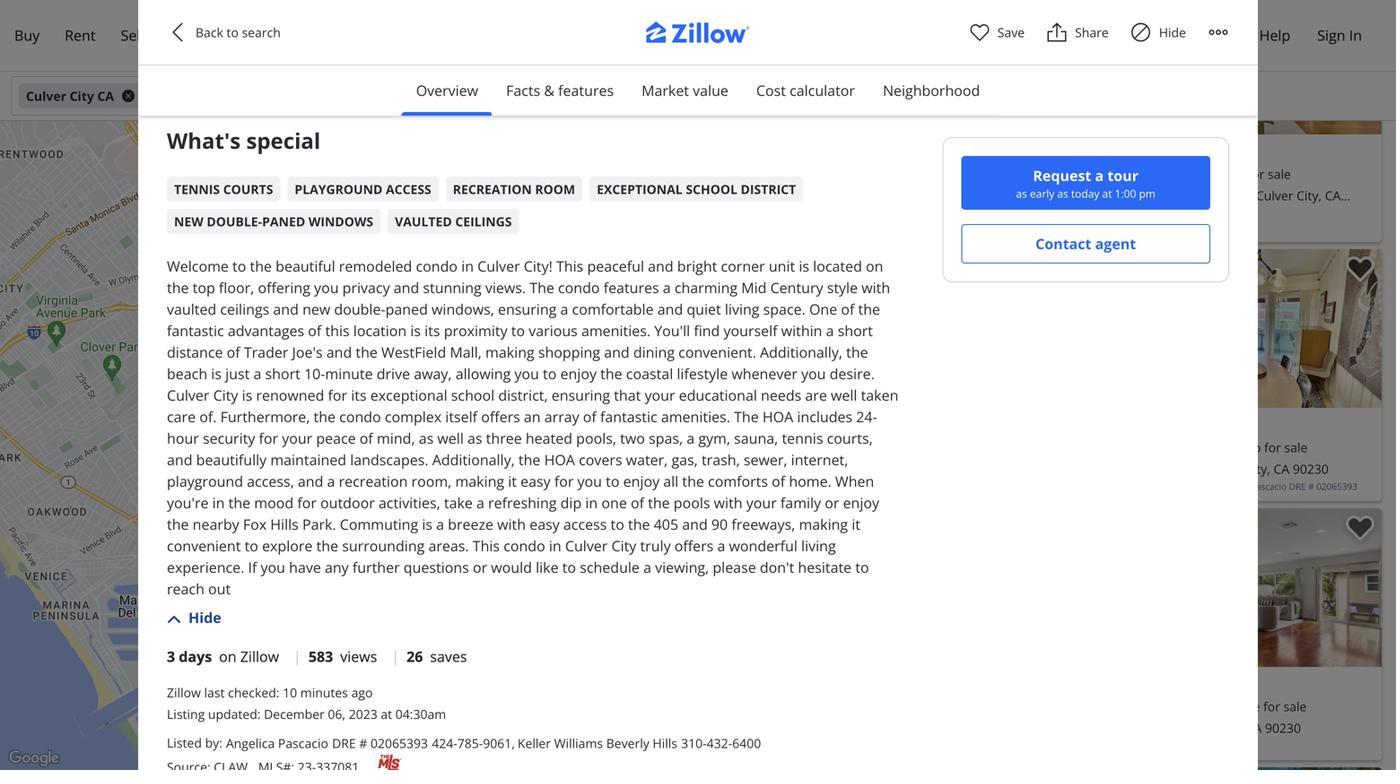 Task type: vqa. For each thing, say whether or not it's contained in the screenshot.
the rightmost 1.20M link
yes



Task type: locate. For each thing, give the bounding box(es) containing it.
1.45m link
[[376, 538, 417, 554]]

4.39m
[[434, 412, 462, 425]]

access down dip
[[564, 515, 607, 534]]

ba up the hannum
[[801, 439, 815, 456]]

value
[[693, 81, 729, 100]]

0 horizontal spatial units
[[429, 423, 452, 437]]

city, up the c. on the right of page
[[907, 461, 932, 478]]

ca inside 6050 canterbury dr unit f222, culver city, ca 90230
[[1325, 187, 1341, 204]]

1.50m
[[474, 312, 503, 325]]

# inside "(undisclosed address), culver city, ca 90230 keller williams beverly hills, angelica pascacio dre # 02065393"
[[1309, 481, 1314, 493]]

0 vertical spatial amenities.
[[581, 321, 651, 340]]

2.35m
[[433, 377, 462, 391]]

1 | from the left
[[294, 647, 301, 667]]

distance
[[167, 343, 223, 362]]

condo down 1.49m
[[339, 407, 381, 427]]

dre down 06,
[[332, 735, 356, 752]]

3.60m
[[422, 369, 450, 383]]

new
[[174, 213, 204, 230]]

what's special
[[167, 126, 321, 155]]

in
[[1350, 26, 1362, 45]]

playground
[[167, 472, 243, 491]]

compass,
[[1071, 207, 1115, 219]]

address),
[[1147, 461, 1202, 478]]

1 horizontal spatial or
[[825, 493, 839, 513]]

sale up (undisclosed address), culver city, ca 90230 link
[[1285, 439, 1308, 456]]

1.25m link
[[402, 532, 443, 548]]

features right &
[[558, 81, 614, 100]]

1.37m
[[375, 534, 404, 548]]

tour inside the 3d tour 1.60m
[[543, 279, 561, 288]]

of down sewer,
[[772, 472, 785, 491]]

0 vertical spatial short
[[838, 321, 873, 340]]

canterbury
[[1103, 187, 1169, 204]]

2 vertical spatial hoa
[[544, 450, 575, 470]]

tour inside 3d tour 1.90m
[[345, 439, 362, 447]]

playground access list item
[[288, 177, 439, 202]]

1 chevron right image from the top
[[1352, 318, 1373, 340]]

ca inside 'link'
[[1246, 720, 1262, 737]]

features inside welcome to the beautiful remodeled condo in culver city! this peaceful and bright corner unit is located on the top floor, offering you privacy and stunning views. the condo features a charming mid century style with vaulted ceilings and new double-paned windows, ensuring a comfortable and quiet living space. one of the fantastic advantages of this location is its proximity to various amenities. you'll find yourself within a short distance of trader joe's and the westfield mall, making shopping and dining convenient. additionally, the beach is just a short 10-minute drive away, allowing you to enjoy the coastal lifestyle whenever you desire. culver city is renowned for its exceptional school district, ensuring that your educational needs are well taken care of. furthermore, the condo complex itself offers an array of fantastic amenities. the hoa includes 24- hour security for your peace of mind, as well as three heated pools, two spas, a gym, sauna, tennis courts, and beautifully maintained landscapes. additionally, the hoa covers water, gas, trash, sewer, internet, playground access, and a recreation room, making it easy for you to enjoy all the comforts of home. when you're in the mood for outdoor activities, take a refreshing dip in one of the pools with your family or enjoy the nearby fox hills park. commuting is a breeze with easy access to the 405 and 90 freeways, making it convenient to explore the surrounding areas. this condo in culver city truly offers a wonderful living experience. if you have any further questions or would like to schedule a viewing, please don't hesitate to reach out
[[604, 278, 659, 297]]

and up you'll
[[658, 300, 683, 319]]

your
[[645, 386, 675, 405], [282, 429, 312, 448], [746, 493, 777, 513]]

pascacio down december
[[278, 735, 328, 752]]

properties, inside '11358 hannum ave, culver city, ca 90230 re/max estate properties, elizabeth c. layne dre # 01415795'
[[813, 481, 866, 493]]

it up refreshing
[[508, 472, 517, 491]]

search
[[242, 24, 281, 41]]

1 vertical spatial re/max
[[745, 740, 778, 753]]

hoa up cost
[[763, 40, 794, 59]]

angelica down (undisclosed address), culver city, ca 90230 link
[[1214, 481, 1249, 493]]

city up the schedule
[[612, 537, 637, 556]]

enjoy down shopping
[[560, 364, 597, 384]]

century
[[771, 278, 823, 297]]

1 horizontal spatial paned
[[386, 300, 428, 319]]

zillow up listing
[[167, 685, 201, 702]]

additionally, down 'within'
[[760, 343, 843, 362]]

0 vertical spatial sale
[[1268, 166, 1291, 183]]

1 horizontal spatial 02065393
[[1317, 481, 1358, 493]]

chevron left image left back
[[167, 22, 188, 43]]

1 vertical spatial additionally,
[[432, 450, 515, 470]]

culver inside '11358 hannum ave, culver city, ca 90230 re/max estate properties, elizabeth c. layne dre # 01415795'
[[866, 461, 903, 478]]

1 properties, from the top
[[813, 481, 866, 493]]

1.60m down 1.23m
[[231, 521, 259, 534]]

double- inside new double-paned windows list item
[[207, 213, 262, 230]]

1.40m link
[[506, 284, 547, 300], [499, 287, 540, 304], [294, 448, 335, 465]]

0 horizontal spatial ceilings
[[220, 300, 269, 319]]

sale right house
[[1284, 699, 1307, 716]]

0 vertical spatial 2.50m
[[342, 386, 370, 399]]

double- down 'privacy'
[[334, 300, 386, 319]]

1.46m
[[449, 519, 478, 532]]

1 vertical spatial new
[[462, 429, 477, 437]]

0 horizontal spatial hide
[[188, 608, 221, 628]]

1.60m link
[[224, 519, 265, 535]]

mall,
[[450, 343, 482, 362]]

your down coastal
[[645, 386, 675, 405]]

1 vertical spatial it
[[852, 515, 861, 534]]

- up 6050 canterbury dr unit f222, culver city, ca 90230
[[1199, 166, 1203, 183]]

1 vertical spatial hills
[[653, 735, 678, 752]]

ceilings down floor,
[[220, 300, 269, 319]]

3d inside 3d tour 650k
[[460, 428, 468, 436]]

the up sauna,
[[734, 407, 759, 427]]

3d inside 3d tour 1.90m
[[335, 439, 343, 447]]

0 horizontal spatial paned
[[262, 213, 305, 230]]

chevron down image
[[474, 89, 488, 103]]

tour inside "3d tour 2.19m 1.40m"
[[504, 276, 522, 285]]

estate inside '11358 hannum ave, culver city, ca 90230 re/max estate properties, elizabeth c. layne dre # 01415795'
[[780, 481, 810, 493]]

2 vertical spatial city
[[612, 537, 637, 556]]

you'll
[[654, 321, 690, 340]]

1 vertical spatial on
[[219, 647, 237, 667]]

tour for 1.60m
[[543, 279, 561, 288]]

units
[[429, 423, 452, 437], [460, 449, 482, 462], [502, 567, 525, 581]]

1 re/max from the top
[[745, 481, 778, 493]]

living up yourself
[[725, 300, 760, 319]]

ca inside the filters "element"
[[97, 88, 114, 105]]

11358 hannum ave, culver city, ca 90230 image
[[738, 249, 1056, 408]]

viewing,
[[655, 558, 709, 577]]

playground access
[[295, 181, 431, 198]]

0 vertical spatial living
[[725, 300, 760, 319]]

refreshing
[[488, 493, 557, 513]]

0 horizontal spatial 02065393
[[371, 735, 428, 752]]

tour down 5.30m link
[[345, 439, 362, 447]]

open: up wonderful
[[752, 517, 784, 532]]

1 open: from the top
[[752, 258, 784, 273]]

heart image
[[969, 22, 991, 43]]

this
[[325, 321, 350, 340]]

1 horizontal spatial hills
[[653, 735, 678, 752]]

home
[[169, 26, 210, 45]]

estate down indian
[[780, 740, 810, 753]]

hide for chevron up image on the bottom of the page
[[188, 608, 221, 628]]

chevron left image
[[167, 22, 188, 43], [747, 318, 768, 340]]

2 horizontal spatial your
[[746, 493, 777, 513]]

1 vertical spatial fantastic
[[600, 407, 658, 427]]

paned inside list item
[[262, 213, 305, 230]]

1 horizontal spatial ba
[[1120, 166, 1135, 183]]

1:00
[[1115, 186, 1136, 201]]

link
[[458, 578, 523, 602], [469, 578, 511, 602], [463, 593, 506, 617]]

0 vertical spatial at
[[1103, 186, 1112, 201]]

easy down refreshing
[[530, 515, 560, 534]]

tennis courts list item
[[167, 177, 280, 202]]

550k
[[441, 441, 464, 455]]

spas,
[[649, 429, 683, 448]]

1 vertical spatial your
[[282, 429, 312, 448]]

dre down (undisclosed address), culver city, ca 90230 link
[[1289, 481, 1306, 493]]

0 horizontal spatial 1
[[790, 439, 797, 456]]

1 horizontal spatial enjoy
[[623, 472, 660, 491]]

shopping
[[538, 343, 600, 362]]

map region
[[0, 0, 928, 771]]

save this home image for ca
[[1020, 257, 1049, 283]]

open: for open: sun. 1-4pm
[[752, 517, 784, 532]]

properties, down 'wood'
[[813, 740, 866, 753]]

needs
[[761, 386, 802, 405]]

1 vertical spatial ba
[[801, 439, 815, 456]]

school inside list item
[[686, 181, 738, 198]]

at left 1:00
[[1103, 186, 1112, 201]]

1.60m down city!
[[522, 287, 551, 300]]

tour inside 3d tour 650k
[[469, 428, 487, 436]]

0 horizontal spatial offers
[[481, 407, 520, 427]]

more image
[[1208, 22, 1230, 43]]

- up 11376 malat way, culver city, ca 90230 'link'
[[1216, 699, 1220, 716]]

neighborhood button
[[869, 66, 995, 116]]

it right 1-
[[852, 515, 861, 534]]

tennis
[[174, 181, 220, 198]]

495k
[[450, 420, 473, 433]]

with right style
[[862, 278, 890, 297]]

2 chevron right image from the top
[[1352, 578, 1373, 599]]

295k
[[442, 532, 465, 546]]

1 vertical spatial 1 ba
[[790, 439, 815, 456]]

0 vertical spatial on
[[866, 257, 884, 276]]

for
[[1248, 166, 1265, 183], [328, 386, 347, 405], [259, 429, 278, 448], [1265, 439, 1281, 456], [554, 472, 574, 491], [297, 493, 317, 513], [1264, 699, 1281, 716]]

3d inside 3d tour 1.88m new 750k
[[446, 517, 454, 525]]

0 horizontal spatial or
[[473, 558, 487, 577]]

out
[[208, 580, 231, 599]]

as right the "750k"
[[468, 429, 482, 448]]

save this home image for 90230
[[1346, 257, 1375, 283]]

and down pools
[[682, 515, 708, 534]]

4pm up style
[[819, 258, 843, 273]]

renowned
[[256, 386, 324, 405]]

1 vertical spatial or
[[473, 558, 487, 577]]

properties, down ave,
[[813, 481, 866, 493]]

0 horizontal spatial city
[[70, 88, 94, 105]]

ba for bds
[[801, 439, 815, 456]]

easy up refreshing
[[521, 472, 551, 491]]

1 vertical spatial 2.50m
[[355, 424, 384, 438]]

estate up family
[[780, 481, 810, 493]]

unit inside 4921 indian wood rd unit 384, culver city, ca 90230
[[873, 720, 902, 737]]

4pm for 2-
[[819, 258, 843, 273]]

1 horizontal spatial 1 ba
[[1110, 166, 1135, 183]]

hills up explore
[[270, 515, 299, 534]]

0 horizontal spatial pascacio
[[278, 735, 328, 752]]

2 units for top 2 units link
[[420, 423, 452, 437]]

3d for 1.88m
[[446, 517, 454, 525]]

finder
[[321, 26, 361, 45]]

zillow logo image
[[626, 22, 770, 53]]

this right city!
[[556, 257, 584, 276]]

1 horizontal spatial zillow
[[240, 647, 279, 667]]

on inside listed status list
[[219, 647, 237, 667]]

angelica
[[1214, 481, 1249, 493], [226, 735, 275, 752]]

that
[[614, 386, 641, 405]]

new
[[302, 300, 330, 319]]

chevron left image down mid
[[747, 318, 768, 340]]

is left 1.88m
[[422, 515, 433, 534]]

1 vertical spatial paned
[[386, 300, 428, 319]]

0 vertical spatial 02065393
[[1317, 481, 1358, 493]]

hills,
[[1186, 481, 1211, 493]]

1 down the $489,000
[[1110, 166, 1117, 183]]

ba up 1:00
[[1120, 166, 1135, 183]]

| 583 views
[[294, 647, 377, 667]]

3.60m link
[[401, 368, 457, 384]]

unit up davis
[[873, 720, 902, 737]]

1 vertical spatial 1.60m
[[231, 521, 259, 534]]

750k
[[444, 436, 467, 450]]

culver down beach
[[167, 386, 210, 405]]

0 vertical spatial hide
[[1159, 24, 1186, 41]]

chevron right image inside property images, use arrow keys to navigate, image 1 of 25 group
[[1352, 318, 1373, 340]]

culver up elizabeth
[[866, 461, 903, 478]]

chevron right image
[[1352, 318, 1373, 340], [1352, 578, 1373, 599]]

property images, use arrow keys to navigate, image 1 of 34 group
[[738, 249, 1056, 412]]

0 vertical spatial this
[[556, 257, 584, 276]]

2 vertical spatial new
[[520, 573, 534, 582]]

0 vertical spatial ceilings
[[455, 213, 512, 230]]

new
[[468, 412, 483, 421], [462, 429, 477, 437], [520, 573, 534, 582]]

angelica inside listed by: angelica pascacio dre # 02065393 424-785-9061 , keller williams beverly hills 310-432-6400
[[226, 735, 275, 752]]

3d
[[494, 276, 503, 285], [533, 279, 541, 288], [460, 428, 468, 436], [335, 439, 343, 447], [362, 453, 370, 461], [446, 517, 454, 525]]

ceilings inside welcome to the beautiful remodeled condo in culver city! this peaceful and bright corner unit is located on the top floor, offering you privacy and stunning views. the condo features a charming mid century style with vaulted ceilings and new double-paned windows, ensuring a comfortable and quiet living space. one of the fantastic advantages of this location is its proximity to various amenities. you'll find yourself within a short distance of trader joe's and the westfield mall, making shopping and dining convenient. additionally, the beach is just a short 10-minute drive away, allowing you to enjoy the coastal lifestyle whenever you desire. culver city is renowned for its exceptional school district, ensuring that your educational needs are well taken care of. furthermore, the condo complex itself offers an array of fantastic amenities. the hoa includes 24- hour security for your peace of mind, as well as three heated pools, two spas, a gym, sauna, tennis courts, and beautifully maintained landscapes. additionally, the hoa covers water, gas, trash, sewer, internet, playground access, and a recreation room, making it easy for you to enjoy all the comforts of home. when you're in the mood for outdoor activities, take a refreshing dip in one of the pools with your family or enjoy the nearby fox hills park. commuting is a breeze with easy access to the 405 and 90 freeways, making it convenient to explore the surrounding areas. this condo in culver city truly offers a wonderful living experience. if you have any further questions or would like to schedule a viewing, please don't hesitate to reach out
[[220, 300, 269, 319]]

hoa image
[[672, 40, 692, 60]]

1 horizontal spatial 1
[[1071, 166, 1078, 183]]

0 horizontal spatial access
[[386, 181, 431, 198]]

with down refreshing
[[497, 515, 526, 534]]

city inside the filters "element"
[[70, 88, 94, 105]]

is left just
[[211, 364, 222, 384]]

culver up hills,
[[1205, 461, 1242, 478]]

dre inside "(undisclosed address), culver city, ca 90230 keller williams beverly hills, angelica pascacio dre # 02065393"
[[1289, 481, 1306, 493]]

0 vertical spatial features
[[558, 81, 614, 100]]

save this home image
[[1020, 257, 1049, 283], [1346, 257, 1375, 283], [1346, 516, 1375, 542]]

school down allowing
[[451, 386, 495, 405]]

internet,
[[791, 450, 848, 470]]

0 vertical spatial 1 ba
[[1110, 166, 1135, 183]]

0 horizontal spatial fantastic
[[167, 321, 224, 340]]

in up stunning
[[461, 257, 474, 276]]

0 vertical spatial angelica
[[1214, 481, 1249, 493]]

pascacio down (undisclosed address), culver city, ca 90230 link
[[1251, 481, 1287, 493]]

0 vertical spatial zillow
[[240, 647, 279, 667]]

2.40m
[[426, 462, 454, 476]]

access inside list item
[[386, 181, 431, 198]]

share image
[[1046, 22, 1068, 43]]

1 vertical spatial pascacio
[[278, 735, 328, 752]]

culver inside 4921 indian wood rd unit 384, culver city, ca 90230
[[934, 720, 971, 737]]

to inside back to search link
[[227, 24, 239, 41]]

2 vertical spatial -
[[1216, 699, 1220, 716]]

one
[[809, 300, 837, 319]]

hesitate
[[798, 558, 852, 577]]

hills inside welcome to the beautiful remodeled condo in culver city! this peaceful and bright corner unit is located on the top floor, offering you privacy and stunning views. the condo features a charming mid century style with vaulted ceilings and new double-paned windows, ensuring a comfortable and quiet living space. one of the fantastic advantages of this location is its proximity to various amenities. you'll find yourself within a short distance of trader joe's and the westfield mall, making shopping and dining convenient. additionally, the beach is just a short 10-minute drive away, allowing you to enjoy the coastal lifestyle whenever you desire. culver city is renowned for its exceptional school district, ensuring that your educational needs are well taken care of. furthermore, the condo complex itself offers an array of fantastic amenities. the hoa includes 24- hour security for your peace of mind, as well as three heated pools, two spas, a gym, sauna, tennis courts, and beautifully maintained landscapes. additionally, the hoa covers water, gas, trash, sewer, internet, playground access, and a recreation room, making it easy for you to enjoy all the comforts of home. when you're in the mood for outdoor activities, take a refreshing dip in one of the pools with your family or enjoy the nearby fox hills park. commuting is a breeze with easy access to the 405 and 90 freeways, making it convenient to explore the surrounding areas. this condo in culver city truly offers a wonderful living experience. if you have any further questions or would like to schedule a viewing, please don't hesitate to reach out
[[270, 515, 299, 534]]

1.60m inside the 3d tour 1.60m
[[522, 287, 551, 300]]

0 vertical spatial 2 units
[[420, 423, 452, 437]]

0 vertical spatial re/max
[[745, 481, 778, 493]]

hide inside button
[[188, 608, 221, 628]]

0 vertical spatial fantastic
[[167, 321, 224, 340]]

this down "breeze"
[[473, 537, 500, 556]]

3d for 2.19m
[[494, 276, 503, 285]]

11376
[[1071, 720, 1107, 737]]

exceptional school district
[[597, 181, 796, 198]]

enjoy
[[560, 364, 597, 384], [623, 472, 660, 491], [843, 493, 880, 513]]

2 | from the left
[[392, 647, 399, 667]]

515k link
[[487, 573, 523, 589]]

gym,
[[699, 429, 731, 448]]

culver up 01248332
[[934, 720, 971, 737]]

layne
[[919, 481, 944, 493]]

- for (undisclosed address), culver city, ca 90230
[[1216, 439, 1220, 456]]

as down 1.85m
[[419, 429, 434, 448]]

2 horizontal spatial 1
[[1110, 166, 1117, 183]]

a inside request a tour as early as today at 1:00 pm
[[1095, 166, 1104, 185]]

0 vertical spatial 4pm
[[819, 258, 843, 273]]

1 vertical spatial school
[[451, 386, 495, 405]]

offers up three
[[481, 407, 520, 427]]

hide right chevron up image on the bottom of the page
[[188, 608, 221, 628]]

windows,
[[432, 300, 494, 319]]

insights tags list
[[167, 169, 901, 234]]

vaulted ceilings
[[395, 213, 512, 230]]

3d for 650k
[[460, 428, 468, 436]]

0 horizontal spatial zillow
[[167, 685, 201, 702]]

90230 inside 4921 indian wood rd unit 384, culver city, ca 90230
[[745, 742, 781, 759]]

0 vertical spatial city
[[70, 88, 94, 105]]

2 open: from the top
[[752, 517, 784, 532]]

of up "pools," at left
[[583, 407, 597, 427]]

save this home button for 90230
[[1332, 249, 1382, 300]]

3d inside "3d tour 2.19m 1.40m"
[[494, 276, 503, 285]]

- condo for sale up (undisclosed address), culver city, ca 90230 link
[[1216, 439, 1308, 456]]

city, inside 4921 indian wood rd unit 384, culver city, ca 90230
[[974, 720, 999, 737]]

1 horizontal spatial city
[[213, 386, 238, 405]]

0 horizontal spatial enjoy
[[560, 364, 597, 384]]

new for new 495k
[[468, 412, 483, 421]]

2 horizontal spatial units
[[502, 567, 525, 581]]

1.26m link
[[487, 300, 528, 316]]

mls logo image
[[366, 755, 413, 771]]

06,
[[328, 706, 346, 723]]

schedule
[[580, 558, 640, 577]]

0 vertical spatial new
[[468, 412, 483, 421]]

at inside request a tour as early as today at 1:00 pm
[[1103, 186, 1112, 201]]

3d for 1.60m
[[533, 279, 541, 288]]

or left 625k
[[473, 558, 487, 577]]

re/max inside '11358 hannum ave, culver city, ca 90230 re/max estate properties, elizabeth c. layne dre # 01415795'
[[745, 481, 778, 493]]

3d tour 650k
[[454, 428, 487, 449]]

new link
[[473, 571, 538, 596]]

| for | 26 saves
[[392, 647, 399, 667]]

hide
[[1159, 24, 1186, 41], [188, 608, 221, 628]]

rd
[[855, 720, 870, 737]]

11358 hannum ave, culver city, ca 90230 link
[[745, 459, 1049, 480]]

the down city!
[[530, 278, 554, 297]]

hide for hide image
[[1159, 24, 1186, 41]]

1 horizontal spatial |
[[392, 647, 399, 667]]

sqft
[[854, 439, 876, 456]]

loans
[[213, 26, 253, 45]]

cost
[[756, 81, 786, 100]]

offers up viewing,
[[675, 537, 714, 556]]

2 properties, from the top
[[813, 740, 866, 753]]

new inside the new 495k
[[468, 412, 483, 421]]

ba for bd
[[1120, 166, 1135, 183]]

0 horizontal spatial the
[[530, 278, 554, 297]]

heated
[[526, 429, 573, 448]]

re/max down '11358'
[[745, 481, 778, 493]]

3d tour 2.19m 1.40m
[[484, 276, 534, 302]]

culver inside the filters "element"
[[26, 88, 66, 105]]

1 vertical spatial with
[[714, 493, 743, 513]]

1 horizontal spatial living
[[801, 537, 836, 556]]

hoa down needs
[[763, 407, 794, 427]]

sale up 6050 canterbury dr unit f222, culver city, ca 90230 "link"
[[1268, 166, 1291, 183]]

1 vertical spatial double-
[[334, 300, 386, 319]]

this
[[556, 257, 584, 276], [473, 537, 500, 556]]

chevron left image inside property images, use arrow keys to navigate, image 1 of 34 group
[[747, 318, 768, 340]]

chevron left image
[[1072, 44, 1094, 66]]

living down 1-
[[801, 537, 836, 556]]

keller
[[518, 735, 551, 752]]

beverly
[[606, 735, 650, 752]]

3d inside the 3d tour 1.60m
[[533, 279, 541, 288]]

fantastic down "that"
[[600, 407, 658, 427]]

additionally, down 650k
[[432, 450, 515, 470]]

when
[[835, 472, 874, 491]]

tour inside 3d tour 1.88m new 750k
[[456, 517, 474, 525]]

1 vertical spatial angelica
[[226, 735, 275, 752]]

culver right way,
[[1177, 720, 1215, 737]]

0 horizontal spatial angelica
[[226, 735, 275, 752]]

chevron right image inside property images, use arrow keys to navigate, image 1 of 38 group
[[1352, 578, 1373, 599]]

dre down 384,
[[912, 740, 929, 753]]

chevron down image
[[642, 89, 657, 103], [782, 89, 796, 103], [890, 89, 905, 103], [634, 733, 647, 746]]

1 ba up 1:00
[[1110, 166, 1135, 183]]

loading image
[[860, 105, 873, 118]]

1 vertical spatial enjoy
[[623, 472, 660, 491]]

2 vertical spatial enjoy
[[843, 493, 880, 513]]

at right 2023
[[381, 706, 392, 723]]

city, inside '11358 hannum ave, culver city, ca 90230 re/max estate properties, elizabeth c. layne dre # 01415795'
[[907, 461, 932, 478]]

coastal
[[626, 364, 673, 384]]

02065393 inside "(undisclosed address), culver city, ca 90230 keller williams beverly hills, angelica pascacio dre # 02065393"
[[1317, 481, 1358, 493]]

and down the offering
[[273, 300, 299, 319]]

unit right dr at the right top of page
[[1190, 187, 1219, 204]]

1 horizontal spatial angelica
[[1214, 481, 1249, 493]]

zillow up the checked:
[[240, 647, 279, 667]]

1.49m link
[[304, 392, 359, 409]]

culver inside "(undisclosed address), culver city, ca 90230 keller williams beverly hills, angelica pascacio dre # 02065393"
[[1205, 461, 1242, 478]]

1 estate from the top
[[780, 481, 810, 493]]

0 horizontal spatial double-
[[207, 213, 262, 230]]

432-
[[707, 735, 732, 752]]

0 vertical spatial ba
[[1120, 166, 1135, 183]]

0 horizontal spatial ba
[[801, 439, 815, 456]]

rent link
[[52, 15, 108, 57]]

city, right f222,
[[1297, 187, 1322, 204]]

1 horizontal spatial chevron left image
[[747, 318, 768, 340]]

exceptional
[[370, 386, 448, 405]]

city, inside "(undisclosed address), culver city, ca 90230 keller williams beverly hills, angelica pascacio dre # 02065393"
[[1246, 461, 1271, 478]]

contact agent
[[1036, 234, 1136, 254]]

on right days
[[219, 647, 237, 667]]

2.19m
[[484, 284, 512, 298]]

tour down mind,
[[372, 453, 389, 461]]

sale
[[1268, 166, 1291, 183], [1285, 439, 1308, 456], [1284, 699, 1307, 716]]

making up take
[[455, 472, 504, 491]]

amenities. down comfortable
[[581, 321, 651, 340]]

2 vertical spatial making
[[799, 515, 848, 534]]

features down the peaceful
[[604, 278, 659, 297]]

on inside welcome to the beautiful remodeled condo in culver city! this peaceful and bright corner unit is located on the top floor, offering you privacy and stunning views. the condo features a charming mid century style with vaulted ceilings and new double-paned windows, ensuring a comfortable and quiet living space. one of the fantastic advantages of this location is its proximity to various amenities. you'll find yourself within a short distance of trader joe's and the westfield mall, making shopping and dining convenient. additionally, the beach is just a short 10-minute drive away, allowing you to enjoy the coastal lifestyle whenever you desire. culver city is renowned for its exceptional school district, ensuring that your educational needs are well taken care of. furthermore, the condo complex itself offers an array of fantastic amenities. the hoa includes 24- hour security for your peace of mind, as well as three heated pools, two spas, a gym, sauna, tennis courts, and beautifully maintained landscapes. additionally, the hoa covers water, gas, trash, sewer, internet, playground access, and a recreation room, making it easy for you to enjoy all the comforts of home. when you're in the mood for outdoor activities, take a refreshing dip in one of the pools with your family or enjoy the nearby fox hills park. commuting is a breeze with easy access to the 405 and 90 freeways, making it convenient to explore the surrounding areas. this condo in culver city truly offers a wonderful living experience. if you have any further questions or would like to schedule a viewing, please don't hesitate to reach out
[[866, 257, 884, 276]]

dre right layne
[[946, 481, 963, 493]]

school left district
[[686, 181, 738, 198]]



Task type: describe. For each thing, give the bounding box(es) containing it.
listing
[[167, 706, 205, 723]]

as left early
[[1016, 186, 1027, 201]]

0 horizontal spatial amenities.
[[581, 321, 651, 340]]

trader
[[244, 343, 288, 362]]

davis
[[887, 740, 910, 753]]

of up just
[[227, 343, 240, 362]]

zillow logo image
[[178, 40, 197, 60]]

don't
[[760, 558, 794, 577]]

hannum
[[784, 461, 835, 478]]

1 horizontal spatial 1.20m link
[[420, 527, 461, 543]]

pm
[[1139, 186, 1156, 201]]

1 vertical spatial ensuring
[[552, 386, 610, 405]]

1 horizontal spatial with
[[714, 493, 743, 513]]

sat.
[[787, 258, 807, 273]]

water,
[[626, 450, 668, 470]]

ago
[[351, 685, 373, 702]]

1 horizontal spatial fantastic
[[600, 407, 658, 427]]

minus image
[[680, 727, 699, 746]]

advertise link
[[1158, 15, 1245, 57]]

1 vertical spatial units
[[460, 449, 482, 462]]

you down "covers"
[[578, 472, 602, 491]]

4pm for 1-
[[822, 517, 846, 532]]

walkthrough
[[1124, 258, 1195, 273]]

please
[[713, 558, 756, 577]]

0 horizontal spatial 1.60m
[[231, 521, 259, 534]]

contact
[[1036, 234, 1092, 254]]

culver up the schedule
[[565, 537, 608, 556]]

access,
[[247, 472, 294, 491]]

90230 inside '11358 hannum ave, culver city, ca 90230 re/max estate properties, elizabeth c. layne dre # 01415795'
[[954, 461, 990, 478]]

90
[[712, 515, 728, 534]]

save this home button for ca
[[1006, 249, 1056, 300]]

skip link list tab list
[[402, 66, 995, 117]]

515k
[[493, 574, 516, 588]]

0 vertical spatial with
[[862, 278, 890, 297]]

property images, use arrow keys to navigate, image 1 of 26 group
[[1063, 0, 1382, 139]]

$832/mo hoa
[[699, 40, 794, 59]]

in right dip
[[585, 493, 598, 513]]

2 vertical spatial units
[[502, 567, 525, 581]]

2 vertical spatial with
[[497, 515, 526, 534]]

1 vertical spatial short
[[265, 364, 300, 384]]

in up like
[[549, 537, 562, 556]]

1 horizontal spatial well
[[831, 386, 857, 405]]

access inside welcome to the beautiful remodeled condo in culver city! this peaceful and bright corner unit is located on the top floor, offering you privacy and stunning views. the condo features a charming mid century style with vaulted ceilings and new double-paned windows, ensuring a comfortable and quiet living space. one of the fantastic advantages of this location is its proximity to various amenities. you'll find yourself within a short distance of trader joe's and the westfield mall, making shopping and dining convenient. additionally, the beach is just a short 10-minute drive away, allowing you to enjoy the coastal lifestyle whenever you desire. culver city is renowned for its exceptional school district, ensuring that your educational needs are well taken care of. furthermore, the condo complex itself offers an array of fantastic amenities. the hoa includes 24- hour security for your peace of mind, as well as three heated pools, two spas, a gym, sauna, tennis courts, and beautifully maintained landscapes. additionally, the hoa covers water, gas, trash, sewer, internet, playground access, and a recreation room, making it easy for you to enjoy all the comforts of home. when you're in the mood for outdoor activities, take a refreshing dip in one of the pools with your family or enjoy the nearby fox hills park. commuting is a breeze with easy access to the 405 and 90 freeways, making it convenient to explore the surrounding areas. this condo in culver city truly offers a wonderful living experience. if you have any further questions or would like to schedule a viewing, please don't hesitate to reach out
[[564, 515, 607, 534]]

0 vertical spatial -
[[1199, 166, 1203, 183]]

bd
[[1081, 166, 1096, 183]]

11376 malat way, culver city, ca 90230 image
[[1063, 509, 1382, 668]]

pools,
[[576, 429, 617, 448]]

location
[[353, 321, 407, 340]]

elizabeth
[[869, 481, 907, 493]]

ca inside 4921 indian wood rd unit 384, culver city, ca 90230
[[1003, 720, 1018, 737]]

6050
[[1071, 187, 1099, 204]]

back
[[196, 24, 223, 41]]

features inside button
[[558, 81, 614, 100]]

1 ba for bds
[[790, 439, 815, 456]]

2-
[[810, 258, 819, 273]]

calculator
[[790, 81, 855, 100]]

way,
[[1146, 720, 1174, 737]]

0 horizontal spatial this
[[473, 537, 500, 556]]

1 vertical spatial easy
[[530, 515, 560, 534]]

gas,
[[672, 450, 698, 470]]

windows
[[309, 213, 373, 230]]

0 vertical spatial chevron left image
[[167, 22, 188, 43]]

you up new
[[314, 278, 339, 297]]

| for | 583 views
[[294, 647, 301, 667]]

5.30m link
[[313, 419, 354, 435]]

williams
[[1103, 481, 1145, 493]]

beach
[[167, 364, 207, 384]]

0 vertical spatial 2 units link
[[400, 422, 458, 438]]

recreation room list item
[[446, 177, 583, 202]]

new double-paned windows list item
[[167, 209, 381, 234]]

stunning
[[423, 278, 482, 297]]

you right if
[[261, 558, 285, 577]]

of up 3d tour
[[360, 429, 373, 448]]

# inside listed by: angelica pascacio dre # 02065393 424-785-9061 , keller williams beverly hills 310-432-6400
[[359, 735, 367, 752]]

questions
[[404, 558, 469, 577]]

2 estate from the top
[[780, 740, 810, 753]]

tour for 1.88m
[[456, 517, 474, 525]]

6050 canterbury dr unit f222, culver city, ca 90230 image
[[1063, 0, 1382, 135]]

at inside zillow last checked:  10 minutes ago listing updated: december 06, 2023 at 04:30am
[[381, 706, 392, 723]]

ca inside "(undisclosed address), culver city, ca 90230 keller williams beverly hills, angelica pascacio dre # 02065393"
[[1274, 461, 1290, 478]]

4.60m link
[[313, 390, 354, 407]]

2 horizontal spatial enjoy
[[843, 493, 880, 513]]

you up 'are'
[[801, 364, 826, 384]]

0 vertical spatial condo
[[1206, 166, 1245, 183]]

ceilings inside vaulted ceilings list item
[[455, 213, 512, 230]]

1 vertical spatial 2 units link
[[431, 447, 489, 464]]

main navigation
[[0, 0, 1396, 72]]

exceptional school district list item
[[590, 177, 803, 202]]

tour for 650k
[[469, 428, 487, 436]]

0 vertical spatial making
[[486, 343, 535, 362]]

0 vertical spatial or
[[825, 493, 839, 513]]

special
[[246, 126, 321, 155]]

culver inside 'link'
[[1177, 720, 1215, 737]]

property images, use arrow keys to navigate, image 1 of 25 group
[[1063, 249, 1382, 412]]

1 horizontal spatial additionally,
[[760, 343, 843, 362]]

condo up showcase on the left of page
[[504, 537, 545, 556]]

and down the hour
[[167, 450, 192, 470]]

f222,
[[1222, 187, 1253, 204]]

1.50m link
[[468, 311, 509, 327]]

2 vertical spatial 2 units
[[494, 567, 525, 581]]

2 vertical spatial your
[[746, 493, 777, 513]]

advertisement region
[[738, 0, 1056, 242]]

1-
[[813, 517, 822, 532]]

school inside welcome to the beautiful remodeled condo in culver city! this peaceful and bright corner unit is located on the top floor, offering you privacy and stunning views. the condo features a charming mid century style with vaulted ceilings and new double-paned windows, ensuring a comfortable and quiet living space. one of the fantastic advantages of this location is its proximity to various amenities. you'll find yourself within a short distance of trader joe's and the westfield mall, making shopping and dining convenient. additionally, the beach is just a short 10-minute drive away, allowing you to enjoy the coastal lifestyle whenever you desire. culver city is renowned for its exceptional school district, ensuring that your educational needs are well taken care of. furthermore, the condo complex itself offers an array of fantastic amenities. the hoa includes 24- hour security for your peace of mind, as well as three heated pools, two spas, a gym, sauna, tennis courts, and beautifully maintained landscapes. additionally, the hoa covers water, gas, trash, sewer, internet, playground access, and a recreation room, making it easy for you to enjoy all the comforts of home. when you're in the mood for outdoor activities, take a refreshing dip in one of the pools with your family or enjoy the nearby fox hills park. commuting is a breeze with easy access to the 405 and 90 freeways, making it convenient to explore the surrounding areas. this condo in culver city truly offers a wonderful living experience. if you have any further questions or would like to schedule a viewing, please don't hesitate to reach out
[[451, 386, 495, 405]]

sign in
[[1318, 26, 1362, 45]]

1 vertical spatial its
[[351, 386, 367, 405]]

$832/mo
[[699, 40, 759, 59]]

dip
[[561, 493, 582, 513]]

various
[[529, 321, 578, 340]]

and left bright
[[648, 257, 674, 276]]

zillow inside zillow last checked:  10 minutes ago listing updated: december 06, 2023 at 04:30am
[[167, 685, 201, 702]]

2 horizontal spatial city
[[612, 537, 637, 556]]

cost calculator
[[756, 81, 855, 100]]

1 vertical spatial well
[[437, 429, 464, 448]]

indian
[[777, 720, 814, 737]]

1 vertical spatial 2.50m link
[[335, 423, 390, 439]]

1 vertical spatial condo
[[1223, 439, 1261, 456]]

williams
[[554, 735, 603, 752]]

away,
[[414, 364, 452, 384]]

1 ba for bd
[[1110, 166, 1135, 183]]

dre down dr at the right top of page
[[1180, 207, 1197, 219]]

city, inside 'link'
[[1218, 720, 1243, 737]]

new for new
[[520, 573, 534, 582]]

as down request
[[1058, 186, 1069, 201]]

0 horizontal spatial your
[[282, 429, 312, 448]]

showcase
[[500, 560, 535, 568]]

park.
[[302, 515, 336, 534]]

01806256
[[1208, 207, 1249, 219]]

of down new
[[308, 321, 322, 340]]

hills inside listed by: angelica pascacio dre # 02065393 424-785-9061 , keller williams beverly hills 310-432-6400
[[653, 735, 678, 752]]

0 horizontal spatial additionally,
[[432, 450, 515, 470]]

listed status list
[[167, 646, 901, 668]]

google image
[[4, 748, 64, 771]]

property images, use arrow keys to navigate, image 1 of 38 group
[[1063, 509, 1382, 672]]

in up nearby
[[212, 493, 225, 513]]

0 vertical spatial it
[[508, 472, 517, 491]]

vaulted ceilings list item
[[388, 209, 519, 234]]

and left dining
[[604, 343, 630, 362]]

0 vertical spatial its
[[425, 321, 440, 340]]

updated:
[[208, 706, 261, 723]]

of right one
[[631, 493, 644, 513]]

agent
[[1095, 234, 1136, 254]]

request a tour as early as today at 1:00 pm
[[1016, 166, 1156, 201]]

01248332
[[940, 740, 981, 753]]

joe's
[[292, 343, 323, 362]]

and down remodeled
[[394, 278, 419, 297]]

0 vertical spatial units
[[429, 423, 452, 437]]

0 vertical spatial enjoy
[[560, 364, 597, 384]]

all
[[663, 472, 679, 491]]

convenient
[[167, 537, 241, 556]]

1.59m link
[[288, 451, 329, 467]]

0 vertical spatial easy
[[521, 472, 551, 491]]

1 horizontal spatial offers
[[675, 537, 714, 556]]

zillow inside listed status list
[[240, 647, 279, 667]]

unit inside 6050 canterbury dr unit f222, culver city, ca 90230
[[1190, 187, 1219, 204]]

city, inside 6050 canterbury dr unit f222, culver city, ca 90230
[[1297, 187, 1322, 204]]

560k link
[[411, 422, 447, 438]]

tennis
[[782, 429, 823, 448]]

0 horizontal spatial living
[[725, 300, 760, 319]]

0 vertical spatial 2.50m link
[[335, 384, 376, 400]]

culver inside 6050 canterbury dr unit f222, culver city, ca 90230
[[1256, 187, 1294, 204]]

angelica inside "(undisclosed address), culver city, ca 90230 keller williams beverly hills, angelica pascacio dre # 02065393"
[[1214, 481, 1249, 493]]

550k link
[[435, 440, 470, 456]]

13.5m
[[534, 362, 562, 376]]

condo up comfortable
[[558, 278, 600, 297]]

any
[[325, 558, 349, 577]]

2 units for the bottom 2 units link
[[451, 449, 482, 462]]

3d for 1.90m
[[335, 439, 343, 447]]

0 vertical spatial hoa
[[763, 40, 794, 59]]

02065393 inside listed by: angelica pascacio dre # 02065393 424-785-9061 , keller williams beverly hills 310-432-6400
[[371, 735, 428, 752]]

1.40m inside "3d tour 2.19m 1.40m"
[[505, 289, 534, 302]]

1 horizontal spatial short
[[838, 321, 873, 340]]

1 vertical spatial making
[[455, 472, 504, 491]]

open: sat. 2-4pm
[[752, 258, 843, 273]]

90230 inside 6050 canterbury dr unit f222, culver city, ca 90230
[[1071, 209, 1107, 226]]

paned inside welcome to the beautiful remodeled condo in culver city! this peaceful and bright corner unit is located on the top floor, offering you privacy and stunning views. the condo features a charming mid century style with vaulted ceilings and new double-paned windows, ensuring a comfortable and quiet living space. one of the fantastic advantages of this location is its proximity to various amenities. you'll find yourself within a short distance of trader joe's and the westfield mall, making shopping and dining convenient. additionally, the beach is just a short 10-minute drive away, allowing you to enjoy the coastal lifestyle whenever you desire. culver city is renowned for its exceptional school district, ensuring that your educational needs are well taken care of. furthermore, the condo complex itself offers an array of fantastic amenities. the hoa includes 24- hour security for your peace of mind, as well as three heated pools, two spas, a gym, sauna, tennis courts, and beautifully maintained landscapes. additionally, the hoa covers water, gas, trash, sewer, internet, playground access, and a recreation room, making it easy for you to enjoy all the comforts of home. when you're in the mood for outdoor activities, take a refreshing dip in one of the pools with your family or enjoy the nearby fox hills park. commuting is a breeze with easy access to the 405 and 90 freeways, making it convenient to explore the surrounding areas. this condo in culver city truly offers a wonderful living experience. if you have any further questions or would like to schedule a viewing, please don't hesitate to reach out
[[386, 300, 428, 319]]

1 horizontal spatial the
[[734, 407, 759, 427]]

yourself
[[724, 321, 778, 340]]

explore
[[262, 537, 313, 556]]

views.
[[485, 278, 526, 297]]

dre inside listed by: angelica pascacio dre # 02065393 424-785-9061 , keller williams beverly hills 310-432-6400
[[332, 735, 356, 752]]

1 horizontal spatial your
[[645, 386, 675, 405]]

loading...
[[873, 101, 933, 118]]

1 vertical spatial amenities.
[[661, 407, 730, 427]]

0 vertical spatial - condo for sale
[[1199, 166, 1291, 183]]

and down maintained
[[298, 472, 323, 491]]

remove tag image
[[121, 89, 136, 103]]

(undisclosed address), culver city, ca 90230 image
[[1063, 249, 1382, 408]]

6050 canterbury dr unit f222, culver city, ca 90230 link
[[1071, 185, 1375, 226]]

furthermore,
[[220, 407, 310, 427]]

early
[[1030, 186, 1055, 201]]

sale for (undisclosed address), culver city, ca 90230
[[1285, 439, 1308, 456]]

tour for 2.19m
[[504, 276, 522, 285]]

of down style
[[841, 300, 855, 319]]

is left 2-
[[799, 257, 810, 276]]

is up westfield
[[410, 321, 421, 340]]

lifestyle
[[677, 364, 728, 384]]

property images, use arrow keys to navigate, image 1 of 15 group
[[738, 509, 1056, 668]]

0 vertical spatial ensuring
[[498, 300, 557, 319]]

1 horizontal spatial 1.20m
[[426, 528, 455, 542]]

4921
[[745, 720, 774, 737]]

0 horizontal spatial 1.20m
[[169, 523, 197, 536]]

facts
[[506, 81, 540, 100]]

hide image
[[1131, 22, 1152, 43]]

double- inside welcome to the beautiful remodeled condo in culver city! this peaceful and bright corner unit is located on the top floor, offering you privacy and stunning views. the condo features a charming mid century style with vaulted ceilings and new double-paned windows, ensuring a comfortable and quiet living space. one of the fantastic advantages of this location is its proximity to various amenities. you'll find yourself within a short distance of trader joe's and the westfield mall, making shopping and dining convenient. additionally, the beach is just a short 10-minute drive away, allowing you to enjoy the coastal lifestyle whenever you desire. culver city is renowned for its exceptional school district, ensuring that your educational needs are well taken care of. furthermore, the condo complex itself offers an array of fantastic amenities. the hoa includes 24- hour security for your peace of mind, as well as three heated pools, two spas, a gym, sauna, tennis courts, and beautifully maintained landscapes. additionally, the hoa covers water, gas, trash, sewer, internet, playground access, and a recreation room, making it easy for you to enjoy all the comforts of home. when you're in the mood for outdoor activities, take a refreshing dip in one of the pools with your family or enjoy the nearby fox hills park. commuting is a breeze with easy access to the 405 and 90 freeways, making it convenient to explore the surrounding areas. this condo in culver city truly offers a wonderful living experience. if you have any further questions or would like to schedule a viewing, please don't hesitate to reach out
[[334, 300, 386, 319]]

dre inside '11358 hannum ave, culver city, ca 90230 re/max estate properties, elizabeth c. layne dre # 01415795'
[[946, 481, 963, 493]]

- for 11376 malat way, culver city, ca 90230
[[1216, 699, 1220, 716]]

peace
[[316, 429, 356, 448]]

1 for 2 bds
[[790, 439, 797, 456]]

1 horizontal spatial it
[[852, 515, 861, 534]]

sale for 11376 malat way, culver city, ca 90230
[[1284, 699, 1307, 716]]

2 re/max from the top
[[745, 740, 778, 753]]

pascacio inside "(undisclosed address), culver city, ca 90230 keller williams beverly hills, angelica pascacio dre # 02065393"
[[1251, 481, 1287, 493]]

ca inside '11358 hannum ave, culver city, ca 90230 re/max estate properties, elizabeth c. layne dre # 01415795'
[[935, 461, 951, 478]]

is down just
[[242, 386, 252, 405]]

24-
[[856, 407, 877, 427]]

10
[[283, 685, 297, 702]]

of.
[[199, 407, 217, 427]]

tour for 1.90m
[[345, 439, 362, 447]]

overview
[[416, 81, 478, 100]]

11358
[[745, 461, 781, 478]]

4921 indian wood rd unit 384, culver city, ca 90230 image
[[738, 509, 1056, 668]]

westfield
[[381, 343, 446, 362]]

chevron up image
[[167, 613, 181, 627]]

allowing
[[456, 364, 511, 384]]

you up district,
[[515, 364, 539, 384]]

filters element
[[0, 72, 1396, 121]]

11376 malat way, culver city, ca 90230 link
[[1071, 718, 1375, 739]]

90230 inside 'link'
[[1265, 720, 1301, 737]]

new inside 3d tour 1.88m new 750k
[[462, 429, 477, 437]]

1 vertical spatial hoa
[[763, 407, 794, 427]]

open: for open: sat. 2-4pm
[[752, 258, 784, 273]]

play image
[[1078, 260, 1089, 271]]

culver up the views.
[[478, 257, 520, 276]]

condo up stunning
[[416, 257, 458, 276]]

1 for 1 bd
[[1110, 166, 1117, 183]]

4.60m
[[319, 392, 347, 405]]

90230 inside "(undisclosed address), culver city, ca 90230 keller williams beverly hills, angelica pascacio dre # 02065393"
[[1293, 461, 1329, 478]]

reach
[[167, 580, 205, 599]]

3d tour
[[362, 453, 389, 461]]

# inside '11358 hannum ave, culver city, ca 90230 re/max estate properties, elizabeth c. layne dre # 01415795'
[[966, 481, 971, 493]]

malat
[[1110, 720, 1143, 737]]

1 vertical spatial - condo for sale
[[1216, 439, 1308, 456]]

pascacio inside listed by: angelica pascacio dre # 02065393 424-785-9061 , keller williams beverly hills 310-432-6400
[[278, 735, 328, 752]]

room
[[535, 181, 575, 198]]

within
[[781, 321, 822, 340]]

neighborhood
[[883, 81, 980, 100]]

property images, use arrow keys to navigate, image 1 of 50 group
[[1063, 768, 1382, 771]]

and down this
[[326, 343, 352, 362]]

0 horizontal spatial 1.20m link
[[162, 522, 203, 538]]



